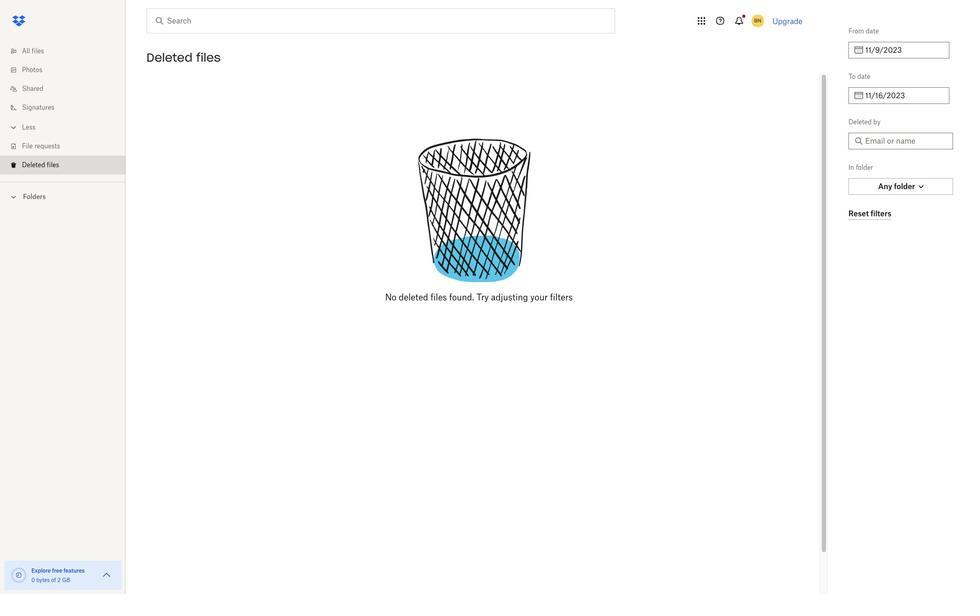 Task type: vqa. For each thing, say whether or not it's contained in the screenshot.
middle Deleted
yes



Task type: describe. For each thing, give the bounding box(es) containing it.
all
[[22, 47, 30, 55]]

by
[[873, 118, 881, 126]]

free
[[52, 568, 62, 574]]

try
[[476, 292, 489, 303]]

file requests
[[22, 142, 60, 150]]

shared
[[22, 85, 43, 93]]

folder for in folder
[[856, 164, 873, 172]]

upgrade
[[773, 16, 802, 25]]

from date
[[849, 27, 879, 35]]

bytes
[[36, 578, 50, 584]]

signatures
[[22, 104, 54, 111]]

photos
[[22, 66, 42, 74]]

Search text field
[[167, 15, 593, 27]]

0 vertical spatial deleted files
[[146, 50, 221, 65]]

dropbox image
[[8, 10, 29, 31]]

any folder button
[[849, 178, 953, 195]]

folders button
[[0, 189, 126, 205]]

of
[[51, 578, 56, 584]]

list containing all files
[[0, 36, 126, 182]]

file
[[22, 142, 33, 150]]

0 vertical spatial deleted
[[146, 50, 192, 65]]

all files link
[[8, 42, 126, 61]]

filters inside button
[[871, 209, 891, 218]]

date for to date
[[857, 73, 870, 81]]

less
[[22, 123, 36, 131]]

upgrade link
[[773, 16, 802, 25]]

features
[[64, 568, 85, 574]]

1 vertical spatial deleted
[[849, 118, 872, 126]]

adjusting
[[491, 292, 528, 303]]

shared link
[[8, 80, 126, 98]]

bn button
[[749, 13, 766, 29]]

file requests link
[[8, 137, 126, 156]]

found.
[[449, 292, 474, 303]]

deleted by
[[849, 118, 881, 126]]



Task type: locate. For each thing, give the bounding box(es) containing it.
2
[[57, 578, 61, 584]]

filters
[[871, 209, 891, 218], [550, 292, 573, 303]]

Deleted by text field
[[865, 135, 947, 147]]

list
[[0, 36, 126, 182]]

deleted inside deleted files link
[[22, 161, 45, 169]]

0 vertical spatial date
[[866, 27, 879, 35]]

photos link
[[8, 61, 126, 80]]

date for from date
[[866, 27, 879, 35]]

0 horizontal spatial filters
[[550, 292, 573, 303]]

folder inside 'button'
[[894, 182, 915, 191]]

deleted
[[399, 292, 428, 303]]

no deleted files found. try adjusting your filters
[[385, 292, 573, 303]]

signatures link
[[8, 98, 126, 117]]

0 horizontal spatial deleted
[[22, 161, 45, 169]]

2 horizontal spatial deleted
[[849, 118, 872, 126]]

folder for any folder
[[894, 182, 915, 191]]

reset filters button
[[849, 208, 891, 220]]

From date text field
[[865, 44, 943, 56]]

1 horizontal spatial deleted files
[[146, 50, 221, 65]]

requests
[[34, 142, 60, 150]]

folder right in
[[856, 164, 873, 172]]

gb
[[62, 578, 70, 584]]

explore
[[31, 568, 51, 574]]

0 vertical spatial folder
[[856, 164, 873, 172]]

files inside 'list item'
[[47, 161, 59, 169]]

1 vertical spatial folder
[[894, 182, 915, 191]]

1 vertical spatial deleted files
[[22, 161, 59, 169]]

1 vertical spatial filters
[[550, 292, 573, 303]]

date right "to"
[[857, 73, 870, 81]]

explore free features 0 bytes of 2 gb
[[31, 568, 85, 584]]

deleted files inside 'list item'
[[22, 161, 59, 169]]

from
[[849, 27, 864, 35]]

0 horizontal spatial folder
[[856, 164, 873, 172]]

any folder
[[878, 182, 915, 191]]

deleted files
[[146, 50, 221, 65], [22, 161, 59, 169]]

deleted files link
[[8, 156, 126, 175]]

0 vertical spatial filters
[[871, 209, 891, 218]]

folder right any
[[894, 182, 915, 191]]

no
[[385, 292, 396, 303]]

your
[[530, 292, 548, 303]]

files
[[32, 47, 44, 55], [196, 50, 221, 65], [47, 161, 59, 169], [431, 292, 447, 303]]

date
[[866, 27, 879, 35], [857, 73, 870, 81]]

all files
[[22, 47, 44, 55]]

2 vertical spatial deleted
[[22, 161, 45, 169]]

bn
[[754, 17, 761, 24]]

deleted files list item
[[0, 156, 126, 175]]

in folder
[[849, 164, 873, 172]]

deleted
[[146, 50, 192, 65], [849, 118, 872, 126], [22, 161, 45, 169]]

in
[[849, 164, 854, 172]]

to date
[[849, 73, 870, 81]]

to
[[849, 73, 856, 81]]

1 horizontal spatial deleted
[[146, 50, 192, 65]]

filters right your
[[550, 292, 573, 303]]

date right from
[[866, 27, 879, 35]]

0
[[31, 578, 35, 584]]

filters right reset
[[871, 209, 891, 218]]

folders
[[23, 193, 46, 201]]

less image
[[8, 122, 19, 133]]

reset filters
[[849, 209, 891, 218]]

reset
[[849, 209, 869, 218]]

quota usage element
[[10, 568, 27, 584]]

any
[[878, 182, 892, 191]]

folder
[[856, 164, 873, 172], [894, 182, 915, 191]]

1 vertical spatial date
[[857, 73, 870, 81]]

To date text field
[[865, 90, 943, 101]]

0 horizontal spatial deleted files
[[22, 161, 59, 169]]

1 horizontal spatial filters
[[871, 209, 891, 218]]

1 horizontal spatial folder
[[894, 182, 915, 191]]



